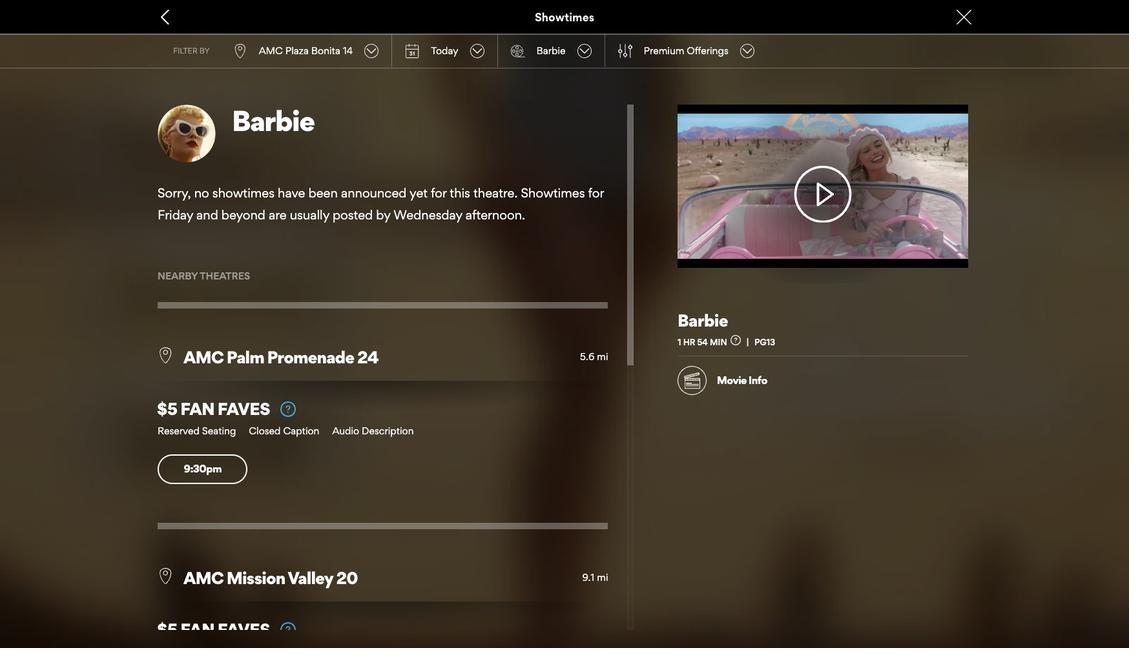 Task type: vqa. For each thing, say whether or not it's contained in the screenshot.
HAVE
yes



Task type: locate. For each thing, give the bounding box(es) containing it.
pg13
[[755, 337, 775, 347]]

announced
[[341, 185, 407, 201]]

fan for more information about $5 fan faves icon
[[180, 399, 214, 419]]

0 vertical spatial amc
[[259, 44, 283, 57]]

9.1
[[582, 572, 595, 584]]

1 horizontal spatial barbie
[[536, 44, 566, 57]]

1 horizontal spatial by
[[376, 207, 391, 223]]

1 vertical spatial by
[[376, 207, 391, 223]]

showtimes inside sorry, no showtimes have been announced yet for this theatre. showtimes for friday and beyond are usually posted by wednesday afternoon.
[[521, 185, 585, 201]]

fan
[[180, 399, 214, 419], [180, 619, 214, 640]]

9.1 mi
[[582, 572, 608, 584]]

nearby
[[158, 270, 198, 283]]

mi right 9.1
[[597, 572, 608, 584]]

5.6 mi
[[580, 351, 608, 363]]

2 faves from the top
[[218, 619, 270, 640]]

movie info button
[[678, 366, 767, 395]]

faves left more information about $5 fan faves image on the left bottom of the page
[[218, 619, 270, 640]]

1 fan from the top
[[180, 399, 214, 419]]

$5 fan faves
[[157, 399, 270, 419], [157, 619, 270, 640]]

$5 for more information about $5 fan faves icon
[[157, 399, 177, 419]]

caption
[[283, 425, 319, 438]]

5.6 miles element
[[580, 351, 608, 363]]

plaza
[[285, 44, 309, 57]]

amc
[[259, 44, 283, 57], [183, 347, 224, 368], [183, 568, 224, 588]]

0 vertical spatial $5 fan faves
[[157, 399, 270, 419]]

min
[[710, 337, 727, 347]]

mission
[[227, 568, 285, 588]]

play trailer for barbie image
[[678, 105, 968, 268], [776, 166, 869, 223]]

2 $5 from the top
[[157, 619, 177, 640]]

$5 for more information about $5 fan faves image on the left bottom of the page
[[157, 619, 177, 640]]

fan for more information about $5 fan faves image on the left bottom of the page
[[180, 619, 214, 640]]

amc palm promenade 24
[[183, 347, 378, 368]]

1 vertical spatial showtimes
[[521, 185, 585, 201]]

and
[[196, 207, 218, 223]]

faves up closed at the left of page
[[218, 399, 270, 419]]

for
[[431, 185, 447, 201], [588, 185, 604, 201]]

friday
[[158, 207, 193, 223]]

1 $5 from the top
[[157, 399, 177, 419]]

mi for amc mission valley 20
[[597, 572, 608, 584]]

2 vertical spatial amc
[[183, 568, 224, 588]]

1 vertical spatial barbie
[[232, 103, 314, 138]]

reserved seating
[[158, 425, 236, 438]]

close this dialog image
[[1107, 623, 1119, 636]]

mi
[[597, 351, 608, 363], [597, 572, 608, 584]]

0 vertical spatial mi
[[597, 351, 608, 363]]

0 vertical spatial faves
[[218, 399, 270, 419]]

by
[[200, 46, 210, 55], [376, 207, 391, 223]]

have
[[278, 185, 305, 201]]

0 vertical spatial $5
[[157, 399, 177, 419]]

1 mi from the top
[[597, 351, 608, 363]]

barbie
[[536, 44, 566, 57], [232, 103, 314, 138], [678, 310, 728, 331]]

0 vertical spatial fan
[[180, 399, 214, 419]]

1 vertical spatial $5
[[157, 619, 177, 640]]

by down "announced"
[[376, 207, 391, 223]]

0 horizontal spatial barbie
[[232, 103, 314, 138]]

amc palm promenade 24 link
[[158, 347, 378, 368]]

mi right 5.6
[[597, 351, 608, 363]]

beyond
[[221, 207, 265, 223]]

valley
[[288, 568, 333, 588]]

showtimes
[[535, 10, 594, 24], [521, 185, 585, 201]]

by right filter
[[200, 46, 210, 55]]

today
[[431, 44, 458, 57]]

0 vertical spatial by
[[200, 46, 210, 55]]

1 vertical spatial mi
[[597, 572, 608, 584]]

1 vertical spatial amc
[[183, 347, 224, 368]]

offerings
[[687, 44, 728, 57]]

2 fan from the top
[[180, 619, 214, 640]]

0 horizontal spatial for
[[431, 185, 447, 201]]

1 vertical spatial faves
[[218, 619, 270, 640]]

1 vertical spatial $5 fan faves
[[157, 619, 270, 640]]

2 horizontal spatial barbie
[[678, 310, 728, 331]]

9.1 miles element
[[582, 572, 608, 584]]

wednesday
[[394, 207, 462, 223]]

amc left the palm
[[183, 347, 224, 368]]

bonita
[[311, 44, 340, 57]]

amc for amc plaza bonita 14
[[259, 44, 283, 57]]

2 $5 fan faves from the top
[[157, 619, 270, 640]]

amc left plaza in the top of the page
[[259, 44, 283, 57]]

faves
[[218, 399, 270, 419], [218, 619, 270, 640]]

0 vertical spatial showtimes
[[535, 10, 594, 24]]

2 mi from the top
[[597, 572, 608, 584]]

promenade
[[267, 347, 354, 368]]

amc left mission
[[183, 568, 224, 588]]

audio description
[[332, 425, 414, 438]]

faves for more information about $5 fan faves image on the left bottom of the page
[[218, 619, 270, 640]]

theatres
[[200, 270, 250, 283]]

1 $5 fan faves from the top
[[157, 399, 270, 419]]

2 vertical spatial barbie
[[678, 310, 728, 331]]

1 horizontal spatial for
[[588, 185, 604, 201]]

$5
[[157, 399, 177, 419], [157, 619, 177, 640]]

1 faves from the top
[[218, 399, 270, 419]]

showtimes
[[212, 185, 275, 201]]

seating
[[202, 425, 236, 438]]

amc for amc palm promenade 24
[[183, 347, 224, 368]]

1 vertical spatial fan
[[180, 619, 214, 640]]



Task type: describe. For each thing, give the bounding box(es) containing it.
9:30pm button
[[158, 455, 248, 484]]

posted
[[333, 207, 373, 223]]

theatre.
[[473, 185, 518, 201]]

closed caption
[[249, 425, 319, 438]]

1 hr 54 min button
[[678, 335, 755, 347]]

more information about $5 fan faves image
[[280, 623, 296, 638]]

0 horizontal spatial by
[[200, 46, 210, 55]]

reserved
[[158, 425, 200, 438]]

yet
[[410, 185, 428, 201]]

barbie link
[[232, 103, 618, 138]]

14
[[343, 44, 353, 57]]

audio
[[332, 425, 359, 438]]

filter by element
[[618, 44, 632, 58]]

premium
[[644, 44, 684, 57]]

nearby theatres
[[158, 270, 250, 283]]

info
[[749, 374, 767, 387]]

1
[[678, 337, 681, 347]]

2 for from the left
[[588, 185, 604, 201]]

movie
[[717, 374, 747, 387]]

are
[[269, 207, 287, 223]]

faves for more information about $5 fan faves icon
[[218, 399, 270, 419]]

sorry,
[[158, 185, 191, 201]]

hr
[[683, 337, 695, 347]]

1 hr 54 min
[[678, 337, 727, 347]]

filter by
[[173, 46, 210, 55]]

closed
[[249, 425, 281, 438]]

20
[[336, 568, 358, 588]]

1 for from the left
[[431, 185, 447, 201]]

5.6
[[580, 351, 595, 363]]

movie info
[[717, 374, 767, 387]]

more information about image
[[730, 335, 741, 346]]

sorry, no showtimes have been announced yet for this theatre. showtimes for friday and beyond are usually posted by wednesday afternoon.
[[158, 185, 604, 223]]

premium offerings
[[644, 44, 728, 57]]

afternoon.
[[466, 207, 525, 223]]

no
[[194, 185, 209, 201]]

amc plaza bonita 14
[[259, 44, 353, 57]]

by inside sorry, no showtimes have been announced yet for this theatre. showtimes for friday and beyond are usually posted by wednesday afternoon.
[[376, 207, 391, 223]]

mi for amc palm promenade 24
[[597, 351, 608, 363]]

amc for amc mission valley 20
[[183, 568, 224, 588]]

this
[[450, 185, 470, 201]]

filter
[[173, 46, 198, 55]]

0 vertical spatial barbie
[[536, 44, 566, 57]]

been
[[308, 185, 338, 201]]

more information about $5 fan faves image
[[280, 402, 296, 418]]

description
[[362, 425, 414, 438]]

$5 fan faves for more information about $5 fan faves icon
[[157, 399, 270, 419]]

amc mission valley 20
[[183, 568, 358, 588]]

24
[[357, 347, 378, 368]]

usually
[[290, 207, 329, 223]]

$5 fan faves for more information about $5 fan faves image on the left bottom of the page
[[157, 619, 270, 640]]

9:30pm
[[184, 463, 221, 476]]

54
[[697, 337, 708, 347]]

amc mission valley 20 link
[[158, 568, 358, 588]]

palm
[[227, 347, 264, 368]]



